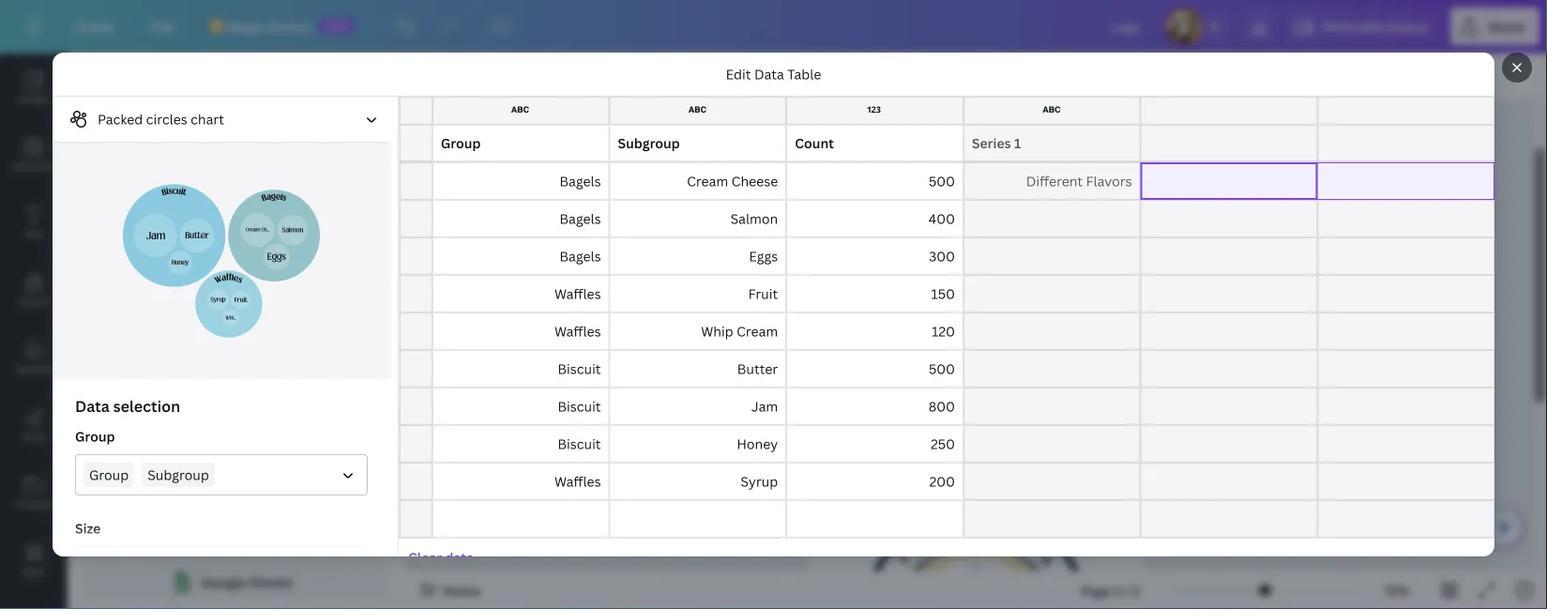 Task type: describe. For each thing, give the bounding box(es) containing it.
projects button
[[0, 459, 68, 526]]

edit
[[726, 65, 751, 83]]

upload
[[210, 528, 256, 546]]

studios
[[898, 227, 1055, 290]]

clear
[[408, 548, 442, 566]]

google sheets
[[201, 573, 293, 591]]

table
[[272, 166, 305, 183]]

sheets
[[250, 573, 293, 591]]

2
[[1133, 581, 1140, 599]]

add
[[83, 487, 105, 503]]

brand button
[[0, 256, 68, 324]]

design
[[18, 92, 49, 105]]

count
[[87, 556, 126, 574]]

data inside button
[[139, 116, 169, 134]]

main menu bar
[[0, 0, 1547, 53]]

/
[[1124, 581, 1130, 599]]

design button
[[0, 53, 68, 121]]

size
[[75, 519, 101, 537]]

page 1 / 2
[[1081, 581, 1140, 599]]

notes
[[443, 581, 481, 599]]

expand data table
[[190, 166, 305, 183]]

Size button
[[75, 546, 368, 584]]

table
[[788, 65, 821, 83]]

expand
[[190, 166, 237, 183]]

add data button
[[75, 477, 397, 514]]

Select chart type button
[[60, 104, 383, 134]]

upload csv button
[[83, 518, 389, 556]]

packed
[[98, 110, 143, 128]]

apps
[[22, 565, 45, 578]]

home link
[[60, 8, 128, 45]]

google
[[201, 573, 246, 591]]

switch
[[269, 17, 312, 35]]

new
[[325, 20, 349, 32]]

add data
[[83, 487, 133, 503]]

uploads button
[[0, 324, 68, 391]]

upload csv
[[210, 528, 285, 546]]

side panel tab list
[[0, 53, 68, 609]]

color group
[[470, 61, 560, 91]]

data left selection
[[75, 396, 110, 416]]

group for size
[[75, 427, 115, 445]]

elements
[[12, 160, 55, 172]]

packed circles chart
[[98, 110, 224, 128]]

canva assistant image
[[1493, 516, 1515, 539]]



Task type: locate. For each thing, give the bounding box(es) containing it.
data
[[754, 65, 784, 83], [139, 116, 169, 134], [75, 396, 110, 416], [108, 487, 133, 503]]

notes button
[[413, 575, 488, 605]]

data right edit
[[754, 65, 784, 83]]

toro
[[924, 184, 1028, 247]]

chart
[[191, 110, 224, 128]]

show pages image
[[931, 558, 1021, 573]]

data inside clear data button
[[445, 548, 474, 566]]

draw
[[22, 430, 46, 442]]

1 horizontal spatial data
[[445, 548, 474, 566]]

data up notes in the left of the page
[[445, 548, 474, 566]]

data inside the expand data table button
[[240, 166, 269, 183]]

text button
[[0, 189, 68, 256]]

page 1 / 2 button
[[1073, 575, 1148, 605]]

1 vertical spatial group
[[89, 466, 129, 484]]

data left table on the left top
[[240, 166, 269, 183]]

group down data selection
[[75, 427, 115, 445]]

clear data
[[408, 548, 474, 566]]

google sheets button
[[83, 563, 389, 601]]

group up add data
[[89, 466, 129, 484]]

elements button
[[0, 121, 68, 189]]

data inside dropdown button
[[108, 487, 133, 503]]

home
[[75, 17, 113, 35]]

csv
[[259, 528, 285, 546]]

subgroup
[[148, 466, 209, 484]]

data
[[240, 166, 269, 183], [445, 548, 474, 566]]

text
[[24, 227, 43, 240]]

1
[[1114, 581, 1121, 599]]

clear data button
[[399, 539, 483, 576]]

expand data table button
[[79, 156, 393, 193]]

Design title text field
[[1095, 8, 1158, 45]]

0 vertical spatial group
[[75, 427, 115, 445]]

selection
[[113, 396, 180, 416]]

data selection
[[75, 396, 180, 416]]

apps button
[[0, 526, 68, 594]]

edit data table
[[726, 65, 821, 83]]

draw button
[[0, 391, 68, 459]]

Edit value text field
[[610, 125, 787, 162], [1141, 125, 1318, 162], [432, 162, 610, 200], [964, 162, 1141, 200], [1141, 162, 1318, 200], [432, 200, 610, 237], [610, 200, 787, 237], [787, 200, 964, 237], [1141, 200, 1318, 237], [84, 233, 166, 270], [331, 233, 414, 270], [964, 237, 1141, 275], [1141, 237, 1318, 275], [1318, 237, 1495, 275], [84, 270, 166, 308], [166, 270, 249, 308], [249, 270, 331, 308], [331, 270, 414, 308], [610, 275, 787, 312], [964, 275, 1141, 312], [1318, 275, 1495, 312], [84, 308, 166, 345], [249, 308, 331, 345], [610, 312, 787, 350], [787, 312, 964, 350], [1141, 312, 1318, 350], [1318, 312, 1495, 350], [331, 345, 414, 383], [787, 350, 964, 388], [1141, 350, 1318, 388], [1318, 350, 1495, 388], [432, 388, 610, 425], [787, 388, 964, 425], [84, 420, 166, 458], [166, 420, 249, 458], [249, 420, 331, 458], [432, 425, 610, 463], [610, 425, 787, 463], [787, 425, 964, 463], [249, 458, 331, 495], [331, 458, 414, 495], [432, 463, 610, 500], [610, 463, 787, 500], [964, 463, 1141, 500], [1141, 463, 1318, 500], [432, 500, 610, 538], [610, 500, 787, 538], [787, 500, 964, 538], [964, 500, 1141, 538], [1141, 500, 1318, 538], [1318, 500, 1495, 538]]

data right the add
[[108, 487, 133, 503]]

0 horizontal spatial data
[[240, 166, 269, 183]]

1 vertical spatial data
[[445, 548, 474, 566]]

0 vertical spatial data
[[240, 166, 269, 183]]

brand
[[20, 295, 48, 307]]

projects
[[15, 497, 53, 510]]

circles
[[146, 110, 187, 128]]

data button
[[83, 107, 225, 143]]

group
[[739, 61, 838, 91]]

magic
[[228, 17, 266, 35]]

data left the chart
[[139, 116, 169, 134]]

magic switch
[[228, 17, 312, 35]]

page
[[1081, 581, 1111, 599]]

uploads
[[15, 362, 53, 375]]

data for expand
[[240, 166, 269, 183]]

Edit value text field
[[432, 125, 610, 162], [787, 125, 964, 162], [964, 125, 1141, 162], [1318, 125, 1495, 162], [610, 162, 787, 200], [787, 162, 964, 200], [1318, 162, 1495, 200], [964, 200, 1141, 237], [1318, 200, 1495, 237], [166, 233, 249, 270], [249, 233, 331, 270], [432, 237, 610, 275], [610, 237, 787, 275], [787, 237, 964, 275], [432, 275, 610, 312], [787, 275, 964, 312], [1141, 275, 1318, 312], [166, 308, 249, 345], [331, 308, 414, 345], [432, 312, 610, 350], [964, 312, 1141, 350], [84, 345, 166, 383], [166, 345, 249, 383], [249, 345, 331, 383], [432, 350, 610, 388], [610, 350, 787, 388], [964, 350, 1141, 388], [84, 383, 166, 420], [166, 383, 249, 420], [249, 383, 331, 420], [331, 383, 414, 420], [610, 388, 787, 425], [964, 388, 1141, 425], [1141, 388, 1318, 425], [1318, 388, 1495, 425], [331, 420, 414, 458], [964, 425, 1141, 463], [1141, 425, 1318, 463], [1318, 425, 1495, 463], [84, 458, 166, 495], [166, 458, 249, 495], [787, 463, 964, 500], [1318, 463, 1495, 500]]

data for clear
[[445, 548, 474, 566]]

group for subgroup
[[89, 466, 129, 484]]

group
[[75, 427, 115, 445], [89, 466, 129, 484]]



Task type: vqa. For each thing, say whether or not it's contained in the screenshot.
Docs
no



